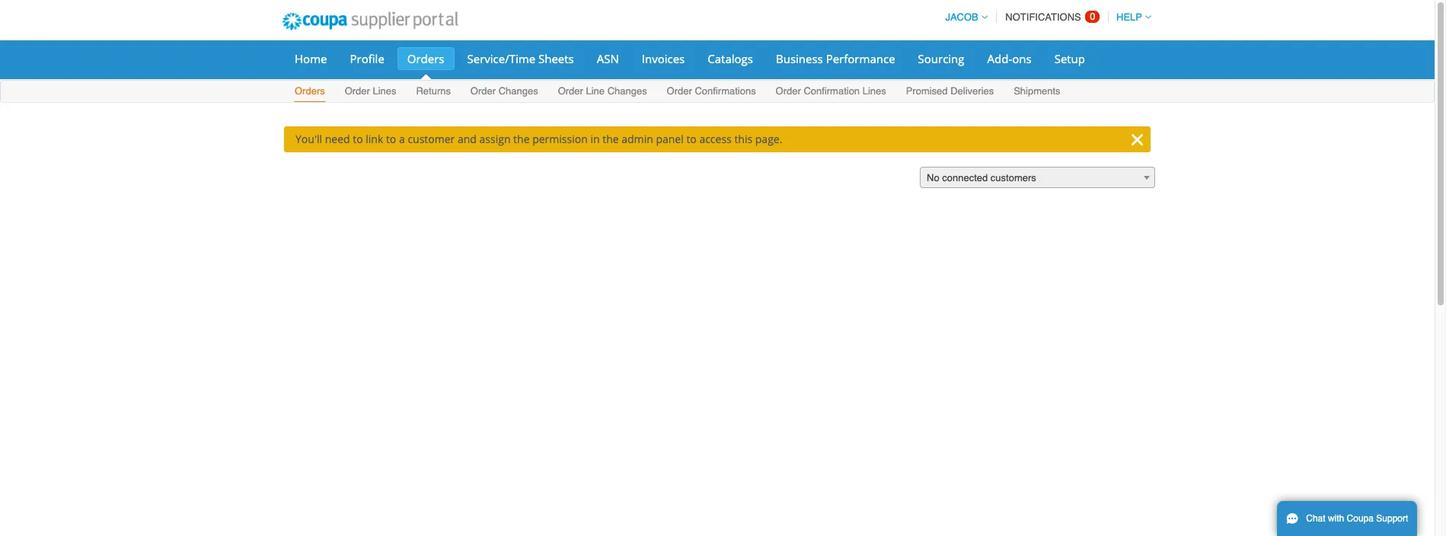 Task type: vqa. For each thing, say whether or not it's contained in the screenshot.
Jacob link
yes



Task type: locate. For each thing, give the bounding box(es) containing it.
0 horizontal spatial orders
[[295, 85, 325, 97]]

5 order from the left
[[776, 85, 801, 97]]

lines down performance
[[863, 85, 886, 97]]

order for order line changes
[[558, 85, 583, 97]]

the
[[513, 132, 530, 146], [603, 132, 619, 146]]

0 horizontal spatial to
[[353, 132, 363, 146]]

promised deliveries link
[[905, 82, 995, 102]]

the right assign
[[513, 132, 530, 146]]

order lines
[[345, 85, 396, 97]]

0 horizontal spatial changes
[[499, 85, 538, 97]]

orders link down home link
[[294, 82, 326, 102]]

to left the a
[[386, 132, 396, 146]]

orders
[[407, 51, 444, 66], [295, 85, 325, 97]]

returns link
[[415, 82, 452, 102]]

performance
[[826, 51, 895, 66]]

support
[[1376, 513, 1408, 524]]

2 horizontal spatial to
[[686, 132, 697, 146]]

1 horizontal spatial lines
[[863, 85, 886, 97]]

changes down the service/time sheets
[[499, 85, 538, 97]]

lines down profile link
[[373, 85, 396, 97]]

2 order from the left
[[471, 85, 496, 97]]

order for order lines
[[345, 85, 370, 97]]

to
[[353, 132, 363, 146], [386, 132, 396, 146], [686, 132, 697, 146]]

you'll
[[296, 132, 322, 146]]

the right in
[[603, 132, 619, 146]]

0 vertical spatial orders
[[407, 51, 444, 66]]

4 order from the left
[[667, 85, 692, 97]]

orders link up returns
[[397, 47, 454, 70]]

customer
[[408, 132, 455, 146]]

no
[[927, 172, 940, 184]]

1 horizontal spatial orders link
[[397, 47, 454, 70]]

in
[[591, 132, 600, 146]]

add-ons
[[987, 51, 1032, 66]]

3 to from the left
[[686, 132, 697, 146]]

order down business
[[776, 85, 801, 97]]

shipments
[[1014, 85, 1061, 97]]

No connected customers text field
[[921, 168, 1155, 189]]

1 horizontal spatial the
[[603, 132, 619, 146]]

coupa
[[1347, 513, 1374, 524]]

orders link
[[397, 47, 454, 70], [294, 82, 326, 102]]

0 horizontal spatial orders link
[[294, 82, 326, 102]]

No connected customers field
[[920, 167, 1155, 189]]

add-
[[987, 51, 1012, 66]]

catalogs link
[[698, 47, 763, 70]]

permission
[[532, 132, 588, 146]]

1 order from the left
[[345, 85, 370, 97]]

to left link
[[353, 132, 363, 146]]

order inside 'link'
[[776, 85, 801, 97]]

customers
[[991, 172, 1036, 184]]

0 horizontal spatial lines
[[373, 85, 396, 97]]

order down profile link
[[345, 85, 370, 97]]

profile link
[[340, 47, 394, 70]]

notifications 0
[[1006, 11, 1096, 23]]

deliveries
[[951, 85, 994, 97]]

0
[[1090, 11, 1096, 22]]

order confirmations
[[667, 85, 756, 97]]

navigation
[[939, 2, 1152, 32]]

promised deliveries
[[906, 85, 994, 97]]

service/time sheets
[[467, 51, 574, 66]]

changes
[[499, 85, 538, 97], [608, 85, 647, 97]]

lines
[[373, 85, 396, 97], [863, 85, 886, 97]]

order down service/time
[[471, 85, 496, 97]]

returns
[[416, 85, 451, 97]]

changes right line
[[608, 85, 647, 97]]

promised
[[906, 85, 948, 97]]

sheets
[[538, 51, 574, 66]]

2 lines from the left
[[863, 85, 886, 97]]

to right panel
[[686, 132, 697, 146]]

1 changes from the left
[[499, 85, 538, 97]]

asn
[[597, 51, 619, 66]]

orders up returns
[[407, 51, 444, 66]]

3 order from the left
[[558, 85, 583, 97]]

1 horizontal spatial orders
[[407, 51, 444, 66]]

orders down home link
[[295, 85, 325, 97]]

help
[[1117, 11, 1142, 23]]

admin
[[622, 132, 653, 146]]

order
[[345, 85, 370, 97], [471, 85, 496, 97], [558, 85, 583, 97], [667, 85, 692, 97], [776, 85, 801, 97]]

1 vertical spatial orders
[[295, 85, 325, 97]]

you'll need to link to a customer and assign the permission in the admin panel to access this page.
[[296, 132, 782, 146]]

0 vertical spatial orders link
[[397, 47, 454, 70]]

chat with coupa support button
[[1277, 501, 1418, 536]]

order left line
[[558, 85, 583, 97]]

confirmations
[[695, 85, 756, 97]]

order down invoices at the top left of the page
[[667, 85, 692, 97]]

1 horizontal spatial changes
[[608, 85, 647, 97]]

order confirmations link
[[666, 82, 757, 102]]

page.
[[755, 132, 782, 146]]

navigation containing notifications 0
[[939, 2, 1152, 32]]

shipments link
[[1013, 82, 1061, 102]]

setup
[[1055, 51, 1085, 66]]

order line changes
[[558, 85, 647, 97]]

a
[[399, 132, 405, 146]]

0 horizontal spatial the
[[513, 132, 530, 146]]

link
[[366, 132, 383, 146]]

1 horizontal spatial to
[[386, 132, 396, 146]]



Task type: describe. For each thing, give the bounding box(es) containing it.
jacob link
[[939, 11, 988, 23]]

invoices
[[642, 51, 685, 66]]

order changes
[[471, 85, 538, 97]]

2 the from the left
[[603, 132, 619, 146]]

1 to from the left
[[353, 132, 363, 146]]

home
[[295, 51, 327, 66]]

invoices link
[[632, 47, 695, 70]]

order for order changes
[[471, 85, 496, 97]]

confirmation
[[804, 85, 860, 97]]

1 lines from the left
[[373, 85, 396, 97]]

1 the from the left
[[513, 132, 530, 146]]

need
[[325, 132, 350, 146]]

sourcing
[[918, 51, 965, 66]]

notifications
[[1006, 11, 1081, 23]]

home link
[[285, 47, 337, 70]]

service/time
[[467, 51, 536, 66]]

help link
[[1110, 11, 1152, 23]]

catalogs
[[708, 51, 753, 66]]

and
[[458, 132, 477, 146]]

sourcing link
[[908, 47, 975, 70]]

business
[[776, 51, 823, 66]]

with
[[1328, 513, 1344, 524]]

order lines link
[[344, 82, 397, 102]]

order changes link
[[470, 82, 539, 102]]

order confirmation lines
[[776, 85, 886, 97]]

connected
[[942, 172, 988, 184]]

business performance
[[776, 51, 895, 66]]

no connected customers
[[927, 172, 1036, 184]]

service/time sheets link
[[457, 47, 584, 70]]

coupa supplier portal image
[[272, 2, 468, 40]]

panel
[[656, 132, 684, 146]]

chat with coupa support
[[1306, 513, 1408, 524]]

1 vertical spatial orders link
[[294, 82, 326, 102]]

chat
[[1306, 513, 1326, 524]]

order for order confirmation lines
[[776, 85, 801, 97]]

ons
[[1012, 51, 1032, 66]]

orders for bottom orders link
[[295, 85, 325, 97]]

order confirmation lines link
[[775, 82, 887, 102]]

line
[[586, 85, 605, 97]]

orders for top orders link
[[407, 51, 444, 66]]

order line changes link
[[557, 82, 648, 102]]

assign
[[479, 132, 511, 146]]

add-ons link
[[978, 47, 1042, 70]]

access
[[699, 132, 732, 146]]

asn link
[[587, 47, 629, 70]]

setup link
[[1045, 47, 1095, 70]]

2 changes from the left
[[608, 85, 647, 97]]

jacob
[[945, 11, 978, 23]]

lines inside 'link'
[[863, 85, 886, 97]]

order for order confirmations
[[667, 85, 692, 97]]

business performance link
[[766, 47, 905, 70]]

this
[[734, 132, 753, 146]]

2 to from the left
[[386, 132, 396, 146]]

profile
[[350, 51, 384, 66]]



